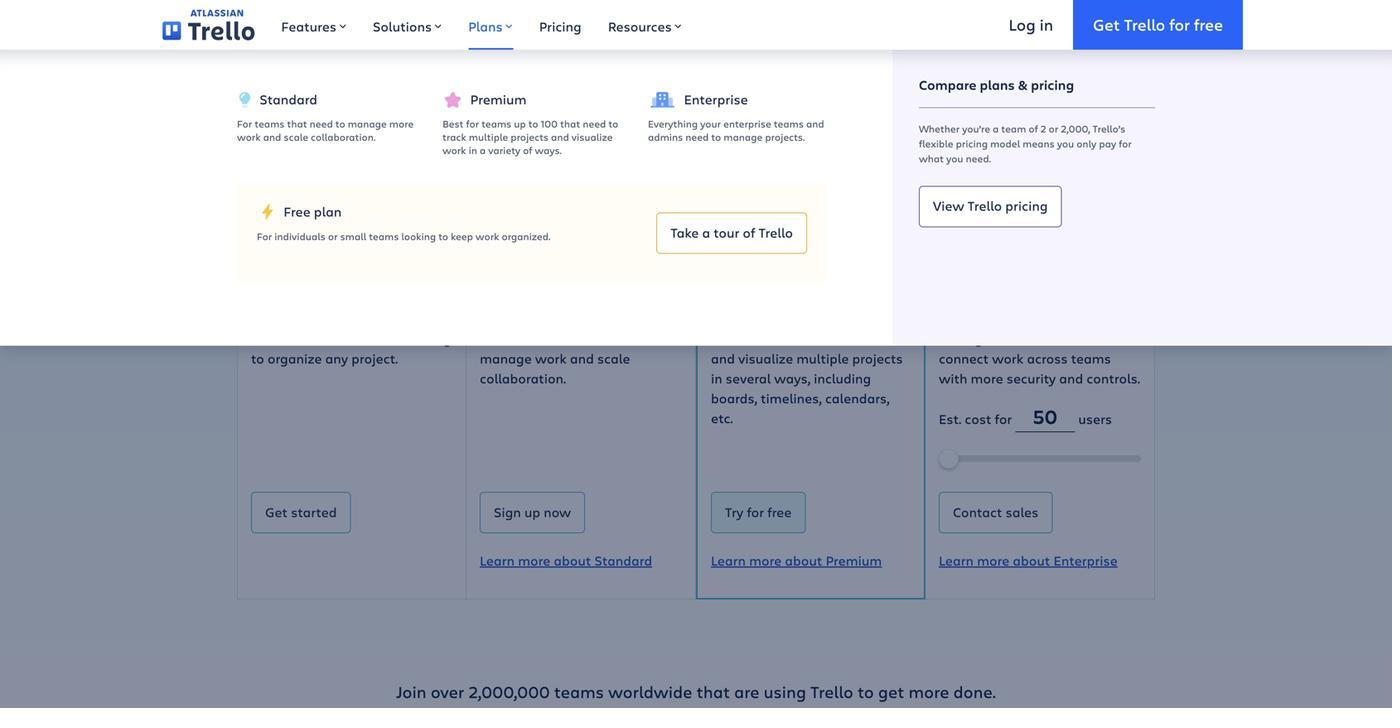 Task type: vqa. For each thing, say whether or not it's contained in the screenshot.


Task type: describe. For each thing, give the bounding box(es) containing it.
to inside for teams that need to manage more work and scale collaboration.
[[335, 117, 345, 131]]

need inside for teams that need to track and visualize multiple projects in several ways, including boards, timelines, calendars, etc.
[[808, 330, 839, 348]]

everything your enterprise teams and admins need to manage projects.
[[648, 117, 824, 144]]

over
[[431, 681, 464, 703]]

view trello pricing link
[[919, 186, 1062, 227]]

about for standard
[[554, 552, 591, 570]]

atlassian trello image
[[162, 9, 255, 40]]

are
[[734, 681, 760, 703]]

5
[[488, 226, 511, 279]]

users
[[1078, 410, 1112, 428]]

sign up now
[[494, 503, 571, 521]]

ways.
[[535, 143, 562, 157]]

for individuals or small teams looking to keep work organized.
[[257, 230, 551, 243]]

0 vertical spatial you
[[1057, 137, 1074, 150]]

per inside $ 10 usd per user/month if billed annually ($12.50 billed monthly)
[[711, 280, 726, 293]]

get started
[[265, 503, 337, 521]]

teams inside the best for teams up to 100 that need to track multiple projects and visualize work in a variety of ways.
[[482, 117, 512, 131]]

now
[[544, 503, 571, 521]]

teams inside everything your enterprise teams and admins need to manage projects.
[[774, 117, 804, 131]]

work inside the best for teams up to 100 that need to track multiple projects and visualize work in a variety of ways.
[[443, 143, 466, 157]]

learn for learn more about enterprise
[[939, 552, 974, 570]]

track inside the best for teams up to 100 that need to track multiple projects and visualize work in a variety of ways.
[[443, 130, 466, 144]]

best for teams up to 100 that need to track multiple projects and visualize work in a variety of ways.
[[443, 117, 618, 157]]

for for for teams that need to manage more work and scale collaboration.
[[237, 117, 252, 131]]

Users range field
[[939, 456, 1141, 463]]

free for free plan
[[284, 203, 311, 221]]

by
[[518, 36, 537, 58]]

and inside for teams that need to track and visualize multiple projects in several ways, including boards, timelines, calendars, etc.
[[711, 350, 735, 368]]

and inside "for small teams that need to manage work and scale collaboration."
[[570, 350, 594, 368]]

work inside for teams that need to manage more work and scale collaboration.
[[237, 130, 261, 144]]

you're
[[962, 122, 990, 135]]

to inside for individuals or teams looking to organize any project.
[[251, 350, 264, 368]]

compare plans
[[649, 90, 743, 108]]

plans for compare plans
[[709, 90, 743, 108]]

millions,
[[541, 36, 606, 58]]

timelines,
[[761, 390, 822, 407]]

for teams that need to manage more work and scale collaboration.
[[237, 117, 414, 144]]

view
[[933, 197, 964, 215]]

2,000,000
[[468, 681, 550, 703]]

etc.
[[711, 410, 733, 427]]

get trello for free
[[1093, 14, 1223, 35]]

for for for teams that need to track and visualize multiple projects in several ways, including boards, timelines, calendars, etc.
[[711, 330, 731, 348]]

of inside whether you're a team of 2 or 2,000, trello's flexible pricing model means you only pay for what you need.
[[1029, 122, 1038, 135]]

for for for organizations that need to connect work across teams with more security and controls.
[[939, 330, 959, 348]]

projects.
[[765, 130, 805, 144]]

individuals for small
[[275, 230, 326, 243]]

multiple inside the best for teams up to 100 that need to track multiple projects and visualize work in a variety of ways.
[[469, 130, 508, 144]]

work inside for organizations that need to connect work across teams with more security and controls.
[[992, 350, 1024, 368]]

everything
[[648, 117, 698, 131]]

more right "get"
[[909, 681, 949, 703]]

or for for individuals or small teams looking to keep work organized.
[[328, 230, 338, 243]]

2 vertical spatial enterprise
[[1054, 552, 1118, 570]]

need inside the best for teams up to 100 that need to track multiple projects and visualize work in a variety of ways.
[[583, 117, 606, 131]]

small inside "for small teams that need to manage work and scale collaboration."
[[503, 330, 538, 348]]

pay
[[1099, 137, 1116, 150]]

cost
[[965, 410, 992, 428]]

learn more about standard
[[480, 552, 652, 570]]

user/month inside 5 per user/month if billed annually ($6 billed monthly)
[[497, 280, 552, 293]]

to inside everything your enterprise teams and admins need to manage projects.
[[711, 130, 721, 144]]

est. cost for
[[939, 410, 1012, 428]]

learn more about standard link
[[480, 551, 652, 571]]

for teams that need to track and visualize multiple projects in several ways, including boards, timelines, calendars, etc.
[[711, 330, 903, 427]]

for small teams that need to manage work and scale collaboration.
[[480, 330, 662, 388]]

1 horizontal spatial of
[[743, 224, 755, 241]]

0 free for your whole team
[[251, 226, 369, 293]]

plans for compare plans & pricing
[[980, 76, 1015, 94]]

best
[[443, 117, 464, 131]]

trello's
[[1093, 122, 1126, 135]]

2,000,
[[1061, 122, 1090, 135]]

project.
[[351, 350, 398, 368]]

scale for need
[[284, 130, 308, 144]]

connect
[[939, 350, 989, 368]]

and inside the best for teams up to 100 that need to track multiple projects and visualize work in a variety of ways.
[[551, 130, 569, 144]]

compare for compare plans
[[649, 90, 706, 108]]

worldwide
[[608, 681, 692, 703]]

powers
[[658, 36, 716, 58]]

around
[[798, 36, 854, 58]]

collaboration. for more
[[311, 130, 376, 144]]

teams inside for individuals or teams looking to organize any project.
[[362, 330, 402, 348]]

need inside "for small teams that need to manage work and scale collaboration."
[[615, 330, 646, 348]]

take a tour of trello
[[671, 224, 793, 241]]

projects inside the best for teams up to 100 that need to track multiple projects and visualize work in a variety of ways.
[[511, 130, 549, 144]]

0 vertical spatial looking
[[401, 230, 436, 243]]

($6
[[635, 280, 650, 293]]

more down try for free link
[[749, 552, 782, 570]]

your inside everything your enterprise teams and admins need to manage projects.
[[700, 117, 721, 131]]

learn more about enterprise link
[[939, 551, 1118, 571]]

visualize inside for teams that need to track and visualize multiple projects in several ways, including boards, timelines, calendars, etc.
[[738, 350, 793, 368]]

for inside whether you're a team of 2 or 2,000, trello's flexible pricing model means you only pay for what you need.
[[1119, 137, 1132, 150]]

get
[[878, 681, 904, 703]]

billed left ($12.50
[[794, 280, 820, 293]]

get trello for free link
[[1073, 0, 1243, 50]]

($12.50
[[866, 280, 899, 293]]

1 horizontal spatial enterprise
[[939, 195, 1015, 212]]

plan
[[314, 203, 342, 221]]

or inside whether you're a team of 2 or 2,000, trello's flexible pricing model means you only pay for what you need.
[[1049, 122, 1058, 135]]

10
[[719, 226, 760, 279]]

log in
[[1009, 14, 1053, 35]]

more down sign up now "link"
[[518, 552, 550, 570]]

&
[[1018, 76, 1028, 94]]

plans button
[[455, 0, 526, 50]]

means
[[1023, 137, 1055, 150]]

whether you're a team of 2 or 2,000, trello's flexible pricing model means you only pay for what you need.
[[919, 122, 1132, 165]]

admins
[[648, 130, 683, 144]]

1 horizontal spatial premium
[[711, 195, 773, 213]]

$
[[711, 254, 719, 272]]

manage inside everything your enterprise teams and admins need to manage projects.
[[724, 130, 763, 144]]

and inside for organizations that need to connect work across teams with more security and controls.
[[1059, 370, 1083, 388]]

contact sales
[[953, 503, 1039, 521]]

sign
[[494, 503, 521, 521]]

manage inside for teams that need to manage more work and scale collaboration.
[[348, 117, 387, 131]]

for inside the best for teams up to 100 that need to track multiple projects and visualize work in a variety of ways.
[[466, 117, 479, 131]]

flexible
[[919, 137, 953, 150]]

controls.
[[1087, 370, 1140, 388]]

if inside $ 10 usd per user/month if billed annually ($12.50 billed monthly)
[[786, 280, 792, 293]]

team inside whether you're a team of 2 or 2,000, trello's flexible pricing model means you only pay for what you need.
[[1001, 122, 1026, 135]]

billed right ($6
[[652, 280, 678, 293]]

features
[[281, 17, 336, 35]]

any
[[325, 350, 348, 368]]

1 horizontal spatial standard
[[595, 552, 652, 570]]

boards,
[[711, 390, 757, 407]]

plans
[[468, 17, 503, 35]]

the
[[858, 36, 884, 58]]

need.
[[966, 152, 991, 165]]

pricing link
[[526, 0, 595, 50]]

pricing
[[539, 17, 582, 35]]

manage inside "for small teams that need to manage work and scale collaboration."
[[480, 350, 532, 368]]

need inside everything your enterprise teams and admins need to manage projects.
[[686, 130, 709, 144]]

2
[[1041, 122, 1046, 135]]

user/month inside $ 10 usd per user/month if billed annually ($12.50 billed monthly)
[[729, 280, 783, 293]]

monthly) inside $ 10 usd per user/month if billed annually ($12.50 billed monthly)
[[740, 295, 782, 308]]

done.
[[953, 681, 996, 703]]

work inside "for small teams that need to manage work and scale collaboration."
[[535, 350, 567, 368]]

annually inside 5 per user/month if billed annually ($6 billed monthly)
[[592, 280, 632, 293]]

scale for that
[[597, 350, 630, 368]]

model
[[990, 137, 1020, 150]]

teams inside for organizations that need to connect work across teams with more security and controls.
[[1071, 350, 1111, 368]]

keep
[[451, 230, 473, 243]]

try for free link
[[711, 492, 806, 534]]

organize
[[268, 350, 322, 368]]

get for get started
[[265, 503, 288, 521]]

track inside for teams that need to track and visualize multiple projects in several ways, including boards, timelines, calendars, etc.
[[859, 330, 891, 348]]



Task type: locate. For each thing, give the bounding box(es) containing it.
or down plan
[[328, 230, 338, 243]]

1 horizontal spatial in
[[711, 370, 722, 388]]

1 vertical spatial scale
[[597, 350, 630, 368]]

1 vertical spatial small
[[503, 330, 538, 348]]

variety
[[488, 143, 520, 157]]

about down try for free link
[[785, 552, 822, 570]]

in left variety
[[469, 143, 477, 157]]

0 vertical spatial or
[[1049, 122, 1058, 135]]

2 horizontal spatial learn
[[939, 552, 974, 570]]

with
[[939, 370, 968, 388]]

sign up now link
[[480, 492, 585, 534]]

about for enterprise
[[1013, 552, 1050, 570]]

1 horizontal spatial monthly)
[[740, 295, 782, 308]]

1 horizontal spatial you
[[1057, 137, 1074, 150]]

team inside 0 free for your whole team
[[344, 280, 369, 293]]

join
[[396, 681, 427, 703]]

up right sign
[[524, 503, 540, 521]]

1 vertical spatial premium
[[711, 195, 773, 213]]

billed left ($6
[[563, 280, 589, 293]]

more
[[389, 117, 414, 131], [971, 370, 1003, 388], [518, 552, 550, 570], [749, 552, 782, 570], [977, 552, 1010, 570], [909, 681, 949, 703]]

0 horizontal spatial if
[[554, 280, 560, 293]]

up inside "link"
[[524, 503, 540, 521]]

team up model
[[1001, 122, 1026, 135]]

0
[[259, 226, 285, 279]]

1 vertical spatial multiple
[[797, 350, 849, 368]]

1 horizontal spatial about
[[785, 552, 822, 570]]

collaboration. inside "for small teams that need to manage work and scale collaboration."
[[480, 370, 566, 388]]

up inside the best for teams up to 100 that need to track multiple projects and visualize work in a variety of ways.
[[514, 117, 526, 131]]

a left variety
[[480, 143, 486, 157]]

1 horizontal spatial track
[[859, 330, 891, 348]]

visualize
[[572, 130, 613, 144], [738, 350, 793, 368]]

only
[[1077, 137, 1097, 150]]

1 vertical spatial track
[[859, 330, 891, 348]]

to inside for teams that need to track and visualize multiple projects in several ways, including boards, timelines, calendars, etc.
[[842, 330, 855, 348]]

contact
[[953, 503, 1002, 521]]

1 user/month from the left
[[497, 280, 552, 293]]

2 horizontal spatial or
[[1049, 122, 1058, 135]]

1 horizontal spatial free
[[1194, 14, 1223, 35]]

0 horizontal spatial plans
[[709, 90, 743, 108]]

security
[[1007, 370, 1056, 388]]

2 user/month from the left
[[729, 280, 783, 293]]

0 vertical spatial your
[[700, 117, 721, 131]]

per down the 5
[[480, 280, 495, 293]]

trusted by millions, trello powers teams all around the world.
[[455, 36, 937, 58]]

1 horizontal spatial plans
[[980, 76, 1015, 94]]

annually inside $ 10 usd per user/month if billed annually ($12.50 billed monthly)
[[823, 280, 864, 293]]

2 about from the left
[[785, 552, 822, 570]]

learn for learn more about standard
[[480, 552, 515, 570]]

premium
[[470, 90, 527, 108], [711, 195, 773, 213], [826, 552, 882, 570]]

0 vertical spatial get
[[1093, 14, 1120, 35]]

user/month down usd
[[729, 280, 783, 293]]

plans up enterprise
[[709, 90, 743, 108]]

0 horizontal spatial premium
[[470, 90, 527, 108]]

track left variety
[[443, 130, 466, 144]]

1 vertical spatial visualize
[[738, 350, 793, 368]]

1 vertical spatial standard
[[595, 552, 652, 570]]

free inside 0 free for your whole team
[[251, 280, 271, 293]]

you right what
[[946, 152, 963, 165]]

user/month down the 5
[[497, 280, 552, 293]]

2 horizontal spatial enterprise
[[1054, 552, 1118, 570]]

solutions
[[373, 17, 432, 35]]

multiple
[[469, 130, 508, 144], [797, 350, 849, 368]]

projects inside for teams that need to track and visualize multiple projects in several ways, including boards, timelines, calendars, etc.
[[852, 350, 903, 368]]

to
[[335, 117, 345, 131], [528, 117, 538, 131], [609, 117, 618, 131], [711, 130, 721, 144], [438, 230, 448, 243], [649, 330, 662, 348], [842, 330, 855, 348], [1117, 330, 1130, 348], [251, 350, 264, 368], [858, 681, 874, 703]]

0 vertical spatial visualize
[[572, 130, 613, 144]]

trello inside "link"
[[1124, 14, 1165, 35]]

per down $
[[711, 280, 726, 293]]

of right tour
[[743, 224, 755, 241]]

0 horizontal spatial multiple
[[469, 130, 508, 144]]

annually left ($6
[[592, 280, 632, 293]]

0 horizontal spatial projects
[[511, 130, 549, 144]]

if up "for small teams that need to manage work and scale collaboration."
[[554, 280, 560, 293]]

0 vertical spatial enterprise
[[684, 90, 748, 108]]

0 vertical spatial individuals
[[275, 230, 326, 243]]

2 learn from the left
[[711, 552, 746, 570]]

individuals down free plan
[[275, 230, 326, 243]]

learn inside learn more about standard link
[[480, 552, 515, 570]]

0 horizontal spatial a
[[480, 143, 486, 157]]

2 vertical spatial pricing
[[1005, 197, 1048, 215]]

0 horizontal spatial free
[[767, 503, 792, 521]]

individuals up organize
[[275, 330, 343, 348]]

0 vertical spatial scale
[[284, 130, 308, 144]]

free plan
[[284, 203, 342, 221]]

0 horizontal spatial of
[[523, 143, 532, 157]]

whole
[[312, 280, 342, 293]]

0 vertical spatial standard
[[260, 90, 317, 108]]

need
[[310, 117, 333, 131], [583, 117, 606, 131], [686, 130, 709, 144], [615, 330, 646, 348], [808, 330, 839, 348], [1082, 330, 1113, 348]]

1 horizontal spatial user/month
[[729, 280, 783, 293]]

for
[[237, 117, 252, 131], [257, 230, 272, 243], [251, 330, 271, 348], [480, 330, 500, 348], [711, 330, 731, 348], [939, 330, 959, 348]]

2 vertical spatial in
[[711, 370, 722, 388]]

compare plans link
[[635, 79, 758, 121]]

2 individuals from the top
[[275, 330, 343, 348]]

1 vertical spatial collaboration.
[[480, 370, 566, 388]]

scale inside "for small teams that need to manage work and scale collaboration."
[[597, 350, 630, 368]]

a left tour
[[702, 224, 710, 241]]

multiple inside for teams that need to track and visualize multiple projects in several ways, including boards, timelines, calendars, etc.
[[797, 350, 849, 368]]

2 horizontal spatial of
[[1029, 122, 1038, 135]]

1 vertical spatial free
[[767, 503, 792, 521]]

contact sales link
[[939, 492, 1053, 534]]

free left plan
[[284, 203, 311, 221]]

individuals inside for individuals or teams looking to organize any project.
[[275, 330, 343, 348]]

compare for compare plans & pricing
[[919, 76, 977, 94]]

learn more about premium
[[711, 552, 882, 570]]

in inside for teams that need to track and visualize multiple projects in several ways, including boards, timelines, calendars, etc.
[[711, 370, 722, 388]]

get for get trello for free
[[1093, 14, 1120, 35]]

sales
[[1006, 503, 1039, 521]]

1 vertical spatial projects
[[852, 350, 903, 368]]

2 per from the left
[[711, 280, 726, 293]]

learn down sign
[[480, 552, 515, 570]]

team right whole
[[344, 280, 369, 293]]

pricing right &
[[1031, 76, 1074, 94]]

more inside for organizations that need to connect work across teams with more security and controls.
[[971, 370, 1003, 388]]

1 vertical spatial up
[[524, 503, 540, 521]]

multiple up the including
[[797, 350, 849, 368]]

need inside for teams that need to manage more work and scale collaboration.
[[310, 117, 333, 131]]

more down connect
[[971, 370, 1003, 388]]

free inside "link"
[[1194, 14, 1223, 35]]

1 horizontal spatial annually
[[823, 280, 864, 293]]

1 annually from the left
[[592, 280, 632, 293]]

2 vertical spatial or
[[346, 330, 359, 348]]

0 vertical spatial a
[[993, 122, 999, 135]]

and inside for teams that need to manage more work and scale collaboration.
[[263, 130, 281, 144]]

of
[[1029, 122, 1038, 135], [523, 143, 532, 157], [743, 224, 755, 241]]

of inside the best for teams up to 100 that need to track multiple projects and visualize work in a variety of ways.
[[523, 143, 532, 157]]

take a tour of trello link
[[656, 213, 807, 254]]

free
[[251, 195, 283, 212], [284, 203, 311, 221], [251, 280, 271, 293]]

1 monthly) from the left
[[480, 295, 522, 308]]

usd
[[760, 254, 787, 272]]

collaboration. for manage
[[480, 370, 566, 388]]

manage
[[348, 117, 387, 131], [724, 130, 763, 144], [480, 350, 532, 368]]

free left free plan
[[251, 195, 283, 212]]

1 vertical spatial in
[[469, 143, 477, 157]]

annually left ($12.50
[[823, 280, 864, 293]]

3 learn from the left
[[939, 552, 974, 570]]

0 horizontal spatial track
[[443, 130, 466, 144]]

tour
[[714, 224, 740, 241]]

pricing inside whether you're a team of 2 or 2,000, trello's flexible pricing model means you only pay for what you need.
[[956, 137, 988, 150]]

1 horizontal spatial team
[[1001, 122, 1026, 135]]

1 individuals from the top
[[275, 230, 326, 243]]

1 per from the left
[[480, 280, 495, 293]]

more left the best
[[389, 117, 414, 131]]

and
[[806, 117, 824, 131], [263, 130, 281, 144], [551, 130, 569, 144], [570, 350, 594, 368], [711, 350, 735, 368], [1059, 370, 1083, 388]]

1 vertical spatial or
[[328, 230, 338, 243]]

for
[[1169, 14, 1190, 35], [466, 117, 479, 131], [1119, 137, 1132, 150], [274, 280, 287, 293], [995, 410, 1012, 428], [747, 503, 764, 521]]

1 vertical spatial you
[[946, 152, 963, 165]]

1 if from the left
[[554, 280, 560, 293]]

organizations
[[962, 330, 1049, 348]]

across
[[1027, 350, 1068, 368]]

try
[[725, 503, 744, 521]]

Users number field
[[1015, 402, 1075, 433]]

3 about from the left
[[1013, 552, 1050, 570]]

track up the including
[[859, 330, 891, 348]]

or up any
[[346, 330, 359, 348]]

in inside the best for teams up to 100 that need to track multiple projects and visualize work in a variety of ways.
[[469, 143, 477, 157]]

0 horizontal spatial collaboration.
[[311, 130, 376, 144]]

for for for individuals or teams looking to organize any project.
[[251, 330, 271, 348]]

ways,
[[774, 370, 811, 388]]

for for for small teams that need to manage work and scale collaboration.
[[480, 330, 500, 348]]

100
[[541, 117, 558, 131]]

1 horizontal spatial a
[[702, 224, 710, 241]]

that inside for organizations that need to connect work across teams with more security and controls.
[[1052, 330, 1079, 348]]

your
[[700, 117, 721, 131], [289, 280, 310, 293]]

need inside for organizations that need to connect work across teams with more security and controls.
[[1082, 330, 1113, 348]]

pricing down "you're"
[[956, 137, 988, 150]]

annually
[[592, 280, 632, 293], [823, 280, 864, 293]]

visualize up several
[[738, 350, 793, 368]]

if
[[554, 280, 560, 293], [786, 280, 792, 293]]

a
[[993, 122, 999, 135], [480, 143, 486, 157], [702, 224, 710, 241]]

visualize right 100
[[572, 130, 613, 144]]

0 horizontal spatial manage
[[348, 117, 387, 131]]

world.
[[888, 36, 937, 58]]

for inside 0 free for your whole team
[[274, 280, 287, 293]]

if down usd
[[786, 280, 792, 293]]

you down 2,000,
[[1057, 137, 1074, 150]]

0 horizontal spatial in
[[469, 143, 477, 157]]

more inside for teams that need to manage more work and scale collaboration.
[[389, 117, 414, 131]]

free for free
[[251, 195, 283, 212]]

monthly) inside 5 per user/month if billed annually ($6 billed monthly)
[[480, 295, 522, 308]]

all
[[774, 36, 794, 58]]

learn down try
[[711, 552, 746, 570]]

1 vertical spatial of
[[523, 143, 532, 157]]

1 about from the left
[[554, 552, 591, 570]]

0 vertical spatial small
[[340, 230, 366, 243]]

2 horizontal spatial in
[[1040, 14, 1053, 35]]

0 horizontal spatial you
[[946, 152, 963, 165]]

visualize inside the best for teams up to 100 that need to track multiple projects and visualize work in a variety of ways.
[[572, 130, 613, 144]]

in right log
[[1040, 14, 1053, 35]]

teams inside "for small teams that need to manage work and scale collaboration."
[[542, 330, 582, 348]]

a inside the best for teams up to 100 that need to track multiple projects and visualize work in a variety of ways.
[[480, 143, 486, 157]]

including
[[814, 370, 871, 388]]

learn for learn more about premium
[[711, 552, 746, 570]]

2 if from the left
[[786, 280, 792, 293]]

or right 2
[[1049, 122, 1058, 135]]

plans left &
[[980, 76, 1015, 94]]

for inside "link"
[[1169, 14, 1190, 35]]

1 horizontal spatial learn
[[711, 552, 746, 570]]

2 horizontal spatial premium
[[826, 552, 882, 570]]

0 horizontal spatial enterprise
[[684, 90, 748, 108]]

0 horizontal spatial per
[[480, 280, 495, 293]]

per inside 5 per user/month if billed annually ($6 billed monthly)
[[480, 280, 495, 293]]

join over 2,000,000 teams worldwide that are using trello to get more done.
[[396, 681, 996, 703]]

free
[[1194, 14, 1223, 35], [767, 503, 792, 521]]

0 vertical spatial multiple
[[469, 130, 508, 144]]

0 horizontal spatial monthly)
[[480, 295, 522, 308]]

free down 0
[[251, 280, 271, 293]]

for individuals or teams looking to organize any project.
[[251, 330, 452, 368]]

1 vertical spatial team
[[344, 280, 369, 293]]

17.50
[[947, 226, 1037, 279]]

1 horizontal spatial collaboration.
[[480, 370, 566, 388]]

1 horizontal spatial get
[[1093, 14, 1120, 35]]

about down sales
[[1013, 552, 1050, 570]]

compare up everything in the top of the page
[[649, 90, 706, 108]]

projects right the best
[[511, 130, 549, 144]]

or for for individuals or teams looking to organize any project.
[[346, 330, 359, 348]]

multiple right the best
[[469, 130, 508, 144]]

0 horizontal spatial standard
[[260, 90, 317, 108]]

your down compare plans
[[700, 117, 721, 131]]

pricing up 17.50
[[1005, 197, 1048, 215]]

for inside "for small teams that need to manage work and scale collaboration."
[[480, 330, 500, 348]]

learn more about enterprise
[[939, 552, 1118, 570]]

get left started
[[265, 503, 288, 521]]

take
[[671, 224, 699, 241]]

teams
[[720, 36, 770, 58], [255, 117, 285, 131], [482, 117, 512, 131], [774, 117, 804, 131], [369, 230, 399, 243], [362, 330, 402, 348], [542, 330, 582, 348], [735, 330, 774, 348], [1071, 350, 1111, 368], [554, 681, 604, 703]]

scale inside for teams that need to manage more work and scale collaboration.
[[284, 130, 308, 144]]

view trello pricing
[[933, 197, 1048, 215]]

of left 2
[[1029, 122, 1038, 135]]

learn inside learn more about enterprise link
[[939, 552, 974, 570]]

in up boards,
[[711, 370, 722, 388]]

about down now
[[554, 552, 591, 570]]

2 horizontal spatial a
[[993, 122, 999, 135]]

teams inside for teams that need to manage more work and scale collaboration.
[[255, 117, 285, 131]]

standard
[[260, 90, 317, 108], [595, 552, 652, 570]]

0 horizontal spatial compare
[[649, 90, 706, 108]]

monthly) down usd
[[740, 295, 782, 308]]

1 horizontal spatial scale
[[597, 350, 630, 368]]

user/month
[[497, 280, 552, 293], [729, 280, 783, 293]]

0 vertical spatial pricing
[[1031, 76, 1074, 94]]

about
[[554, 552, 591, 570], [785, 552, 822, 570], [1013, 552, 1050, 570]]

and inside everything your enterprise teams and admins need to manage projects.
[[806, 117, 824, 131]]

2 monthly) from the left
[[740, 295, 782, 308]]

compare up whether
[[919, 76, 977, 94]]

1 vertical spatial individuals
[[275, 330, 343, 348]]

2 horizontal spatial manage
[[724, 130, 763, 144]]

in
[[1040, 14, 1053, 35], [469, 143, 477, 157], [711, 370, 722, 388]]

1 vertical spatial a
[[480, 143, 486, 157]]

get inside get trello for free "link"
[[1093, 14, 1120, 35]]

for inside for teams that need to track and visualize multiple projects in several ways, including boards, timelines, calendars, etc.
[[711, 330, 731, 348]]

2 vertical spatial a
[[702, 224, 710, 241]]

that inside for teams that need to manage more work and scale collaboration.
[[287, 117, 307, 131]]

individuals for teams
[[275, 330, 343, 348]]

1 horizontal spatial or
[[346, 330, 359, 348]]

1 horizontal spatial visualize
[[738, 350, 793, 368]]

0 horizontal spatial visualize
[[572, 130, 613, 144]]

resources button
[[595, 0, 695, 50]]

1 horizontal spatial if
[[786, 280, 792, 293]]

billed
[[563, 280, 589, 293], [652, 280, 678, 293], [794, 280, 820, 293], [711, 295, 737, 308]]

log in link
[[989, 0, 1073, 50]]

started
[[291, 503, 337, 521]]

1 horizontal spatial small
[[503, 330, 538, 348]]

billed down $
[[711, 295, 737, 308]]

about for premium
[[785, 552, 822, 570]]

what
[[919, 152, 944, 165]]

$ 10 usd per user/month if billed annually ($12.50 billed monthly)
[[711, 226, 899, 308]]

using
[[764, 681, 806, 703]]

get right the log in
[[1093, 14, 1120, 35]]

for inside for organizations that need to connect work across teams with more security and controls.
[[939, 330, 959, 348]]

1 horizontal spatial compare
[[919, 76, 977, 94]]

for inside for individuals or teams looking to organize any project.
[[251, 330, 271, 348]]

est.
[[939, 410, 961, 428]]

0 horizontal spatial your
[[289, 280, 310, 293]]

1 vertical spatial your
[[289, 280, 310, 293]]

that inside the best for teams up to 100 that need to track multiple projects and visualize work in a variety of ways.
[[560, 117, 580, 131]]

to inside for organizations that need to connect work across teams with more security and controls.
[[1117, 330, 1130, 348]]

0 horizontal spatial about
[[554, 552, 591, 570]]

teams inside for teams that need to track and visualize multiple projects in several ways, including boards, timelines, calendars, etc.
[[735, 330, 774, 348]]

looking inside for individuals or teams looking to organize any project.
[[405, 330, 452, 348]]

learn inside learn more about premium link
[[711, 552, 746, 570]]

0 horizontal spatial learn
[[480, 552, 515, 570]]

0 horizontal spatial scale
[[284, 130, 308, 144]]

a inside whether you're a team of 2 or 2,000, trello's flexible pricing model means you only pay for what you need.
[[993, 122, 999, 135]]

1 learn from the left
[[480, 552, 515, 570]]

0 horizontal spatial user/month
[[497, 280, 552, 293]]

learn down contact
[[939, 552, 974, 570]]

individuals
[[275, 230, 326, 243], [275, 330, 343, 348]]

1 horizontal spatial manage
[[480, 350, 532, 368]]

1 vertical spatial get
[[265, 503, 288, 521]]

to inside "for small teams that need to manage work and scale collaboration."
[[649, 330, 662, 348]]

collaboration. inside for teams that need to manage more work and scale collaboration.
[[311, 130, 376, 144]]

0 vertical spatial team
[[1001, 122, 1026, 135]]

2 annually from the left
[[823, 280, 864, 293]]

projects
[[511, 130, 549, 144], [852, 350, 903, 368]]

your inside 0 free for your whole team
[[289, 280, 310, 293]]

resources
[[608, 17, 672, 35]]

2 horizontal spatial about
[[1013, 552, 1050, 570]]

for inside for teams that need to manage more work and scale collaboration.
[[237, 117, 252, 131]]

or inside for individuals or teams looking to organize any project.
[[346, 330, 359, 348]]

per
[[480, 280, 495, 293], [711, 280, 726, 293]]

learn more about premium link
[[711, 551, 882, 571]]

1 horizontal spatial multiple
[[797, 350, 849, 368]]

0 horizontal spatial get
[[265, 503, 288, 521]]

features button
[[268, 0, 360, 50]]

for for for individuals or small teams looking to keep work organized.
[[257, 230, 272, 243]]

a up model
[[993, 122, 999, 135]]

get started link
[[251, 492, 351, 534]]

0 horizontal spatial team
[[344, 280, 369, 293]]

monthly) down the 5
[[480, 295, 522, 308]]

team
[[1001, 122, 1026, 135], [344, 280, 369, 293]]

for organizations that need to connect work across teams with more security and controls.
[[939, 330, 1140, 388]]

of left ways.
[[523, 143, 532, 157]]

that inside "for small teams that need to manage work and scale collaboration."
[[585, 330, 612, 348]]

more down contact sales link
[[977, 552, 1010, 570]]

log
[[1009, 14, 1036, 35]]

if inside 5 per user/month if billed annually ($6 billed monthly)
[[554, 280, 560, 293]]

your left whole
[[289, 280, 310, 293]]

1 horizontal spatial projects
[[852, 350, 903, 368]]

or
[[1049, 122, 1058, 135], [328, 230, 338, 243], [346, 330, 359, 348]]

2 vertical spatial premium
[[826, 552, 882, 570]]

0 vertical spatial track
[[443, 130, 466, 144]]

0 vertical spatial collaboration.
[[311, 130, 376, 144]]

get inside "get started" link
[[265, 503, 288, 521]]

that inside for teams that need to track and visualize multiple projects in several ways, including boards, timelines, calendars, etc.
[[778, 330, 805, 348]]

projects up the including
[[852, 350, 903, 368]]

up left 100
[[514, 117, 526, 131]]



